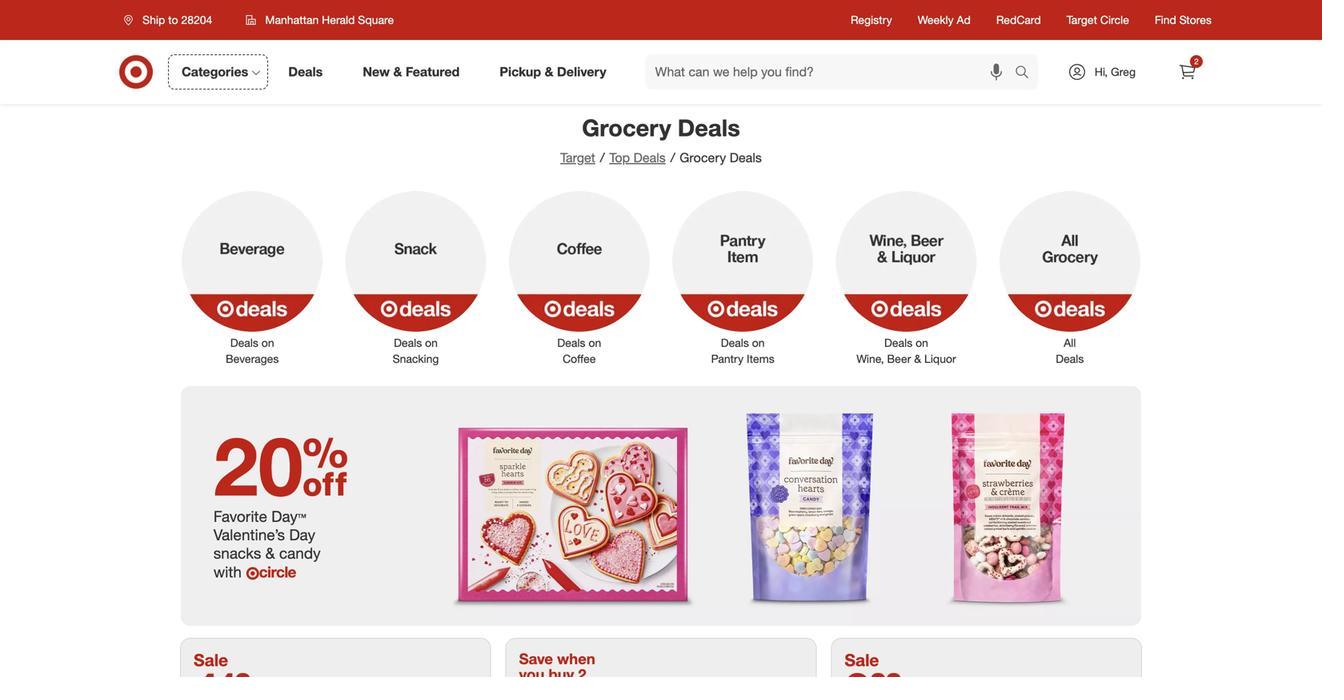Task type: vqa. For each thing, say whether or not it's contained in the screenshot.
Herald
yes



Task type: locate. For each thing, give the bounding box(es) containing it.
grocery deals
[[582, 114, 740, 142], [680, 150, 762, 166]]

on inside deals on wine, beer & liquor
[[916, 336, 928, 350]]

on inside deals on pantry items
[[752, 336, 765, 350]]

1 horizontal spatial sale link
[[832, 639, 1141, 678]]

3 on from the left
[[589, 336, 601, 350]]

all deals
[[1056, 336, 1084, 366]]

pantry
[[711, 352, 744, 366]]

target inside "link"
[[1067, 13, 1097, 27]]

20
[[214, 417, 349, 515]]

1 sale link from the left
[[181, 639, 490, 678]]

with
[[214, 563, 242, 582]]

hi, greg
[[1095, 65, 1136, 79]]

ship
[[142, 13, 165, 27]]

top
[[609, 150, 630, 166]]

target left the top at left top
[[560, 150, 595, 166]]

registry
[[851, 13, 892, 27]]

1 horizontal spatial grocery
[[680, 150, 726, 166]]

categories
[[182, 64, 248, 80]]

beverages
[[226, 352, 279, 366]]

on inside deals on beverages
[[262, 336, 274, 350]]

1 horizontal spatial sale
[[845, 651, 879, 671]]

on inside deals on snacking
[[425, 336, 438, 350]]

new & featured
[[363, 64, 460, 80]]

2 on from the left
[[425, 336, 438, 350]]

categories link
[[168, 54, 268, 90]]

1 horizontal spatial target
[[1067, 13, 1097, 27]]

to
[[168, 13, 178, 27]]

grocery right top deals
[[680, 150, 726, 166]]

sale
[[194, 651, 228, 671], [845, 651, 879, 671]]

& inside favorite day ™ valentine's day snacks & candy with
[[265, 544, 275, 563]]

deals on snacking
[[393, 336, 439, 366]]

target
[[1067, 13, 1097, 27], [560, 150, 595, 166]]

day up candy
[[271, 508, 298, 526]]

0 vertical spatial target
[[1067, 13, 1097, 27]]

deals inside deals on pantry items
[[721, 336, 749, 350]]

new & featured link
[[349, 54, 480, 90]]

0 horizontal spatial grocery
[[582, 114, 671, 142]]

28204
[[181, 13, 212, 27]]

2 sale link from the left
[[832, 639, 1141, 678]]

on up liquor
[[916, 336, 928, 350]]

deals on beverages
[[226, 336, 279, 366]]

grocery
[[582, 114, 671, 142], [680, 150, 726, 166]]

5 on from the left
[[916, 336, 928, 350]]

day
[[271, 508, 298, 526], [289, 526, 315, 545]]

0 horizontal spatial sale link
[[181, 639, 490, 678]]

& up circle
[[265, 544, 275, 563]]

items
[[747, 352, 775, 366]]

candy
[[279, 544, 321, 563]]

on
[[262, 336, 274, 350], [425, 336, 438, 350], [589, 336, 601, 350], [752, 336, 765, 350], [916, 336, 928, 350]]

find
[[1155, 13, 1176, 27]]

weekly ad link
[[918, 12, 971, 28]]

0 horizontal spatial sale
[[194, 651, 228, 671]]

grocery up the top at left top
[[582, 114, 671, 142]]

pickup & delivery
[[500, 64, 606, 80]]

on up items at the bottom right of page
[[752, 336, 765, 350]]

greg
[[1111, 65, 1136, 79]]

new
[[363, 64, 390, 80]]

2 sale from the left
[[845, 651, 879, 671]]

weekly ad
[[918, 13, 971, 27]]

& right pickup
[[545, 64, 554, 80]]

manhattan
[[265, 13, 319, 27]]

1 vertical spatial target
[[560, 150, 595, 166]]

snacking
[[393, 352, 439, 366]]

deals inside deals on snacking
[[394, 336, 422, 350]]

2 link
[[1170, 54, 1205, 90]]

on for deals on pantry items
[[752, 336, 765, 350]]

ship to 28204
[[142, 13, 212, 27]]

top deals
[[609, 150, 666, 166]]

target circle
[[1067, 13, 1129, 27]]

1 on from the left
[[262, 336, 274, 350]]

ad
[[957, 13, 971, 27]]

4 on from the left
[[752, 336, 765, 350]]

0 horizontal spatial target
[[560, 150, 595, 166]]

target for target circle
[[1067, 13, 1097, 27]]

sale link
[[181, 639, 490, 678], [832, 639, 1141, 678]]

find stores
[[1155, 13, 1212, 27]]

on inside deals on coffee
[[589, 336, 601, 350]]

& right new
[[393, 64, 402, 80]]

&
[[393, 64, 402, 80], [545, 64, 554, 80], [914, 352, 921, 366], [265, 544, 275, 563]]

save
[[519, 651, 553, 669]]

search
[[1008, 66, 1046, 81]]

all
[[1064, 336, 1076, 350]]

deals
[[288, 64, 323, 80], [678, 114, 740, 142], [634, 150, 666, 166], [730, 150, 762, 166], [230, 336, 258, 350], [394, 336, 422, 350], [557, 336, 585, 350], [721, 336, 749, 350], [884, 336, 913, 350], [1056, 352, 1084, 366]]

on up coffee
[[589, 336, 601, 350]]

on up snacking
[[425, 336, 438, 350]]

deals inside deals on wine, beer & liquor
[[884, 336, 913, 350]]

favorite day ™ valentine's day snacks & candy with
[[214, 508, 321, 582]]

0 vertical spatial grocery
[[582, 114, 671, 142]]

& right beer
[[914, 352, 921, 366]]

pickup & delivery link
[[486, 54, 626, 90]]

beer
[[887, 352, 911, 366]]

target left "circle" at top
[[1067, 13, 1097, 27]]

pickup
[[500, 64, 541, 80]]

on up beverages
[[262, 336, 274, 350]]



Task type: describe. For each thing, give the bounding box(es) containing it.
target for target
[[560, 150, 595, 166]]

deals link
[[275, 54, 343, 90]]

day up circle
[[289, 526, 315, 545]]

on for deals on snacking
[[425, 336, 438, 350]]

herald
[[322, 13, 355, 27]]

liquor
[[924, 352, 956, 366]]

deals on pantry items
[[711, 336, 775, 366]]

square
[[358, 13, 394, 27]]

on for deals on beverages
[[262, 336, 274, 350]]

valentine's
[[214, 526, 285, 545]]

redcard link
[[996, 12, 1041, 28]]

find stores link
[[1155, 12, 1212, 28]]

1 vertical spatial grocery
[[680, 150, 726, 166]]

target circle link
[[1067, 12, 1129, 28]]

1 vertical spatial grocery deals
[[680, 150, 762, 166]]

search button
[[1008, 54, 1046, 93]]

save when link
[[506, 639, 816, 678]]

delivery
[[557, 64, 606, 80]]

deals inside deals on coffee
[[557, 336, 585, 350]]

ship to 28204 button
[[114, 6, 229, 34]]

What can we help you find? suggestions appear below search field
[[646, 54, 1019, 90]]

stores
[[1179, 13, 1212, 27]]

coffee
[[563, 352, 596, 366]]

on for deals on wine, beer & liquor
[[916, 336, 928, 350]]

featured
[[406, 64, 460, 80]]

registry link
[[851, 12, 892, 28]]

top deals link
[[609, 150, 666, 166]]

deals on wine, beer & liquor
[[857, 336, 956, 366]]

on for deals on coffee
[[589, 336, 601, 350]]

wine,
[[857, 352, 884, 366]]

hi,
[[1095, 65, 1108, 79]]

& inside deals on wine, beer & liquor
[[914, 352, 921, 366]]

0 vertical spatial grocery deals
[[582, 114, 740, 142]]

favorite
[[214, 508, 267, 526]]

1 sale from the left
[[194, 651, 228, 671]]

circle
[[1100, 13, 1129, 27]]

target link
[[560, 150, 595, 166]]

weekly
[[918, 13, 954, 27]]

snacks
[[214, 544, 261, 563]]

manhattan herald square button
[[236, 6, 404, 34]]

when
[[557, 651, 595, 669]]

manhattan herald square
[[265, 13, 394, 27]]

deals on coffee
[[557, 336, 601, 366]]

redcard
[[996, 13, 1041, 27]]

circle
[[259, 563, 296, 582]]

2
[[1194, 56, 1199, 66]]

save when
[[519, 651, 595, 669]]

™
[[298, 508, 306, 526]]

deals inside deals on beverages
[[230, 336, 258, 350]]



